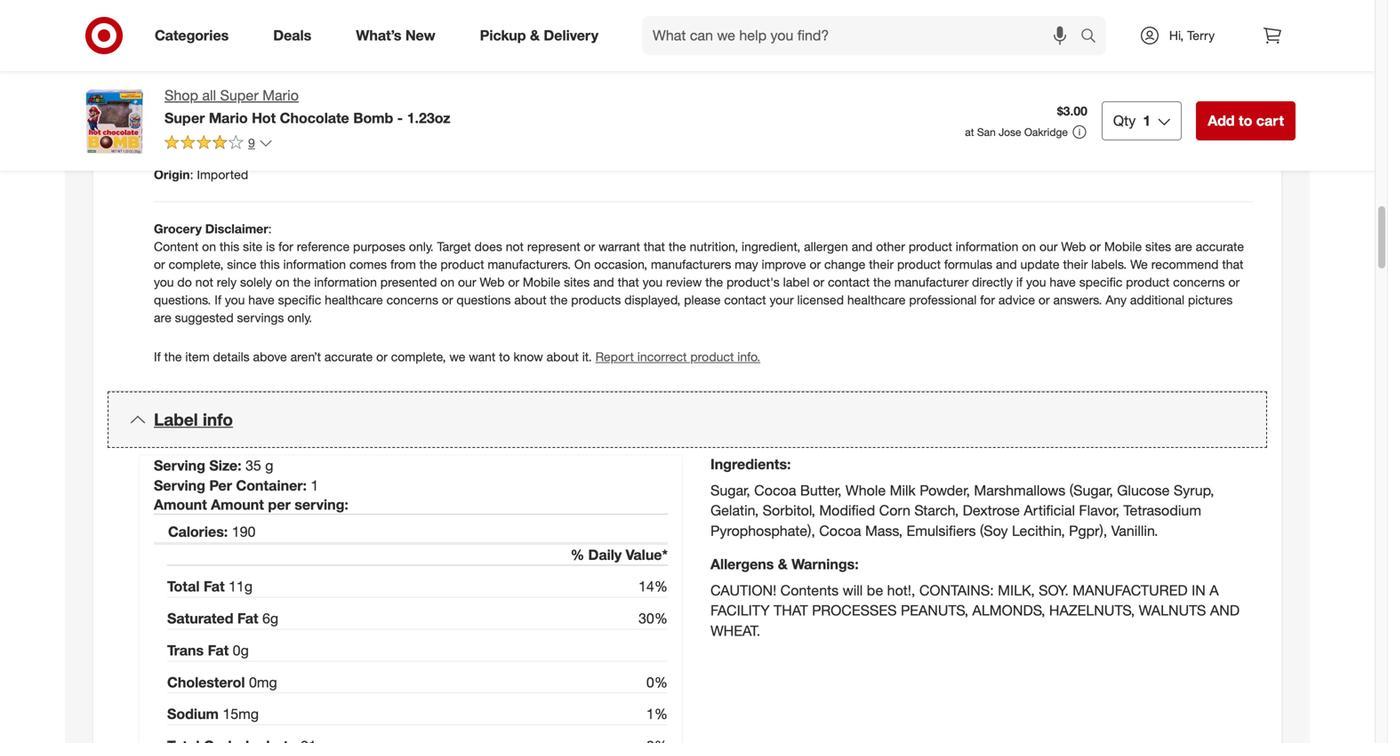 Task type: vqa. For each thing, say whether or not it's contained in the screenshot.
Type
no



Task type: describe. For each thing, give the bounding box(es) containing it.
or right advice
[[1039, 292, 1050, 308]]

all
[[202, 87, 216, 104]]

search
[[1073, 29, 1116, 46]]

15
[[223, 706, 239, 723]]

almonds,
[[973, 603, 1046, 620]]

or up licensed
[[814, 274, 825, 290]]

1 vertical spatial information
[[283, 257, 346, 272]]

delivery
[[544, 27, 599, 44]]

dextrose
[[963, 502, 1020, 520]]

origin : imported
[[154, 167, 248, 182]]

1 horizontal spatial 1
[[1144, 112, 1152, 129]]

1.23oz
[[407, 109, 451, 127]]

image of super mario hot chocolate bomb - 1.23oz image
[[79, 85, 150, 157]]

2 healthcare from the left
[[848, 292, 906, 308]]

recommend
[[1152, 257, 1219, 272]]

occasion,
[[595, 257, 648, 272]]

hi,
[[1170, 28, 1184, 43]]

walnuts
[[1139, 603, 1207, 620]]

sorbitol,
[[763, 502, 816, 520]]

2 amount from the left
[[211, 496, 264, 514]]

powder,
[[920, 482, 971, 499]]

2 horizontal spatial and
[[997, 257, 1018, 272]]

at san jose oakridge
[[966, 125, 1069, 139]]

0 horizontal spatial 0
[[233, 642, 241, 660]]

pickup & delivery link
[[465, 16, 621, 55]]

1 serving from the top
[[154, 457, 205, 474]]

imported
[[197, 167, 248, 182]]

1 horizontal spatial have
[[1050, 274, 1076, 290]]

& for warnings:
[[778, 556, 788, 573]]

1 horizontal spatial mario
[[263, 87, 299, 104]]

whole
[[846, 482, 886, 499]]

0 horizontal spatial to
[[499, 349, 510, 365]]

in
[[1192, 582, 1206, 600]]

is
[[266, 239, 275, 254]]

1 horizontal spatial sites
[[1146, 239, 1172, 254]]

g for 11
[[245, 579, 253, 596]]

saturated
[[167, 610, 234, 628]]

g for 6
[[270, 610, 279, 628]]

041376408304
[[188, 58, 271, 74]]

value*
[[626, 547, 668, 564]]

above
[[253, 349, 287, 365]]

pyrophosphate),
[[711, 523, 816, 540]]

qty
[[1114, 112, 1136, 129]]

per
[[209, 477, 232, 495]]

you down rely
[[225, 292, 245, 308]]

complete, inside 'grocery disclaimer : content on this site is for reference purposes only.  target does not represent or warrant that the nutrition, ingredient, allergen and other product information on our web or mobile sites are accurate or complete, since this information comes from the product manufacturers.  on occasion, manufacturers may improve or change their product formulas and update their labels.  we recommend that you do not rely solely on the information presented on our web or mobile sites and that you review the product's label or contact the manufacturer directly if you have specific product concerns or questions.  if you have specific healthcare concerns or questions about the products displayed, please contact your licensed healthcare professional for advice or answers.  any additional pictures are suggested servings only.'
[[169, 257, 224, 272]]

2 vertical spatial information
[[314, 274, 377, 290]]

label
[[784, 274, 810, 290]]

advice
[[999, 292, 1036, 308]]

does
[[475, 239, 503, 254]]

: left imported
[[190, 167, 193, 182]]

ingredients: sugar, cocoa butter, whole milk powder, marshmallows (sugar, glucose syrup, gelatin, sorbitol, modified corn starch, dextrose artificial flavor, tetrasodium pyrophosphate), cocoa mass, emulsifiers (soy lecithin, pgpr), vanillin.
[[711, 456, 1215, 540]]

1 vertical spatial not
[[195, 274, 213, 290]]

(soy
[[980, 523, 1009, 540]]

at
[[966, 125, 975, 139]]

0 horizontal spatial that
[[618, 274, 639, 290]]

accurate inside 'grocery disclaimer : content on this site is for reference purposes only.  target does not represent or warrant that the nutrition, ingredient, allergen and other product information on our web or mobile sites are accurate or complete, since this information comes from the product manufacturers.  on occasion, manufacturers may improve or change their product formulas and update their labels.  we recommend that you do not rely solely on the information presented on our web or mobile sites and that you review the product's label or contact the manufacturer directly if you have specific product concerns or questions.  if you have specific healthcare concerns or questions about the products displayed, please contact your licensed healthcare professional for advice or answers.  any additional pictures are suggested servings only.'
[[1196, 239, 1245, 254]]

allergens
[[711, 556, 774, 573]]

cholesterol
[[167, 674, 245, 692]]

oakridge
[[1025, 125, 1069, 139]]

1 horizontal spatial not
[[506, 239, 524, 254]]

total fat 11 g
[[167, 579, 253, 596]]

2 vertical spatial and
[[594, 274, 615, 290]]

1 vertical spatial cocoa
[[820, 523, 862, 540]]

cart
[[1257, 112, 1285, 129]]

add to cart
[[1208, 112, 1285, 129]]

ingredient,
[[742, 239, 801, 254]]

%
[[571, 547, 585, 564]]

mg for cholesterol 0 mg
[[257, 674, 277, 692]]

you left the do
[[154, 274, 174, 290]]

total
[[167, 579, 200, 596]]

nutrition,
[[690, 239, 739, 254]]

to inside 'button'
[[1239, 112, 1253, 129]]

saturated fat 6 g
[[167, 610, 279, 628]]

1 vertical spatial that
[[1223, 257, 1244, 272]]

0 horizontal spatial mobile
[[523, 274, 561, 290]]

or left questions
[[442, 292, 453, 308]]

0 horizontal spatial only.
[[288, 310, 312, 326]]

0 horizontal spatial accurate
[[325, 349, 373, 365]]

purposes
[[353, 239, 406, 254]]

corn
[[880, 502, 911, 520]]

change
[[825, 257, 866, 272]]

0 horizontal spatial contact
[[725, 292, 767, 308]]

0 horizontal spatial have
[[248, 292, 275, 308]]

pgpr),
[[1070, 523, 1108, 540]]

suggested
[[175, 310, 234, 326]]

what's new link
[[341, 16, 458, 55]]

may
[[735, 257, 759, 272]]

or down manufacturers.
[[508, 274, 520, 290]]

reference
[[297, 239, 350, 254]]

aren't
[[291, 349, 321, 365]]

sodium
[[167, 706, 219, 723]]

0 horizontal spatial our
[[458, 274, 476, 290]]

1 inside serving size: 35 g serving per container: 1
[[311, 477, 319, 495]]

fat for total fat
[[204, 579, 225, 596]]

grocery disclaimer : content on this site is for reference purposes only.  target does not represent or warrant that the nutrition, ingredient, allergen and other product information on our web or mobile sites are accurate or complete, since this information comes from the product manufacturers.  on occasion, manufacturers may improve or change their product formulas and update their labels.  we recommend that you do not rely solely on the information presented on our web or mobile sites and that you review the product's label or contact the manufacturer directly if you have specific product concerns or questions.  if you have specific healthcare concerns or questions about the products displayed, please contact your licensed healthcare professional for advice or answers.  any additional pictures are suggested servings only.
[[154, 221, 1245, 326]]

or up on
[[584, 239, 595, 254]]

fat for trans fat
[[208, 642, 229, 660]]

g for 35
[[265, 457, 274, 474]]

9 link
[[165, 134, 273, 155]]

allergens & warnings: caution! contents will be hot!, contains: milk, soy. manufactured in a facility that processes peanuts, almonds, hazelnuts, walnuts and wheat.
[[711, 556, 1240, 640]]

answers.
[[1054, 292, 1103, 308]]

0 vertical spatial cocoa
[[755, 482, 797, 499]]

055-
[[279, 112, 305, 128]]

0 vertical spatial concerns
[[1174, 274, 1226, 290]]

or down allergen
[[810, 257, 821, 272]]

syrup,
[[1174, 482, 1215, 499]]

we
[[1131, 257, 1149, 272]]

please
[[684, 292, 721, 308]]

starch,
[[915, 502, 959, 520]]

0 vertical spatial for
[[279, 239, 293, 254]]

$3.00
[[1058, 103, 1088, 119]]

tetrasodium
[[1124, 502, 1202, 520]]

represent
[[527, 239, 581, 254]]

peanuts,
[[901, 603, 969, 620]]

: inside 'grocery disclaimer : content on this site is for reference purposes only.  target does not represent or warrant that the nutrition, ingredient, allergen and other product information on our web or mobile sites are accurate or complete, since this information comes from the product manufacturers.  on occasion, manufacturers may improve or change their product formulas and update their labels.  we recommend that you do not rely solely on the information presented on our web or mobile sites and that you review the product's label or contact the manufacturer directly if you have specific product concerns or questions.  if you have specific healthcare concerns or questions about the products displayed, please contact your licensed healthcare professional for advice or answers.  any additional pictures are suggested servings only.'
[[268, 221, 272, 237]]

since
[[227, 257, 257, 272]]

target
[[437, 239, 471, 254]]

upc
[[154, 58, 181, 74]]

cholesterol 0 mg
[[167, 674, 277, 692]]

add to cart button
[[1197, 101, 1296, 141]]

calories:
[[168, 524, 228, 541]]

processes
[[812, 603, 897, 620]]

solely
[[240, 274, 272, 290]]

1 vertical spatial sites
[[564, 274, 590, 290]]

1%
[[647, 706, 668, 723]]

the right the from
[[420, 257, 437, 272]]

14%
[[639, 579, 668, 596]]

manufacturers.
[[488, 257, 571, 272]]

0 vertical spatial contact
[[828, 274, 870, 290]]

1 vertical spatial web
[[480, 274, 505, 290]]

the down 'reference'
[[293, 274, 311, 290]]

1 horizontal spatial mobile
[[1105, 239, 1143, 254]]

soy.
[[1039, 582, 1069, 600]]

terry
[[1188, 28, 1215, 43]]

1 vertical spatial specific
[[278, 292, 321, 308]]

1 horizontal spatial web
[[1062, 239, 1087, 254]]

jose
[[999, 125, 1022, 139]]

grocery
[[154, 221, 202, 237]]

1 horizontal spatial that
[[644, 239, 665, 254]]

-
[[397, 109, 403, 127]]

1 horizontal spatial super
[[220, 87, 259, 104]]

190
[[232, 524, 256, 541]]

ingredients:
[[711, 456, 791, 473]]



Task type: locate. For each thing, give the bounding box(es) containing it.
the up manufacturers
[[669, 239, 687, 254]]

about left it.
[[547, 349, 579, 365]]

about inside 'grocery disclaimer : content on this site is for reference purposes only.  target does not represent or warrant that the nutrition, ingredient, allergen and other product information on our web or mobile sites are accurate or complete, since this information comes from the product manufacturers.  on occasion, manufacturers may improve or change their product formulas and update their labels.  we recommend that you do not rely solely on the information presented on our web or mobile sites and that you review the product's label or contact the manufacturer directly if you have specific product concerns or questions.  if you have specific healthcare concerns or questions about the products displayed, please contact your licensed healthcare professional for advice or answers.  any additional pictures are suggested servings only.'
[[515, 292, 547, 308]]

1 vertical spatial are
[[154, 310, 172, 326]]

questions
[[457, 292, 511, 308]]

our up update
[[1040, 239, 1058, 254]]

cocoa down modified
[[820, 523, 862, 540]]

mario up 055-
[[263, 87, 299, 104]]

& inside allergens & warnings: caution! contents will be hot!, contains: milk, soy. manufactured in a facility that processes peanuts, almonds, hazelnuts, walnuts and wheat.
[[778, 556, 788, 573]]

mg down the "cholesterol 0 mg"
[[239, 706, 259, 723]]

1 vertical spatial and
[[997, 257, 1018, 272]]

1 vertical spatial have
[[248, 292, 275, 308]]

or up pictures
[[1229, 274, 1240, 290]]

healthcare down change
[[848, 292, 906, 308]]

1 vertical spatial mobile
[[523, 274, 561, 290]]

origin
[[154, 167, 190, 182]]

0 horizontal spatial concerns
[[387, 292, 439, 308]]

mario up 9 link
[[209, 109, 248, 127]]

1 vertical spatial contact
[[725, 292, 767, 308]]

to
[[1239, 112, 1253, 129], [499, 349, 510, 365]]

amount
[[154, 496, 207, 514], [211, 496, 264, 514]]

and up products on the top
[[594, 274, 615, 290]]

: up the is
[[268, 221, 272, 237]]

sugar,
[[711, 482, 751, 499]]

if left item
[[154, 349, 161, 365]]

categories
[[155, 27, 229, 44]]

that up pictures
[[1223, 257, 1244, 272]]

(dpci)
[[235, 112, 272, 128]]

have up answers.
[[1050, 274, 1076, 290]]

0 horizontal spatial and
[[594, 274, 615, 290]]

if the item details above aren't accurate or complete, we want to know about it. report incorrect product info.
[[154, 349, 761, 365]]

0 vertical spatial sites
[[1146, 239, 1172, 254]]

pickup
[[480, 27, 526, 44]]

1 right qty
[[1144, 112, 1152, 129]]

contents
[[781, 582, 839, 600]]

upc : 041376408304
[[154, 58, 271, 74]]

wheat.
[[711, 623, 761, 640]]

mg for sodium 15 mg
[[239, 706, 259, 723]]

if
[[215, 292, 222, 308], [154, 349, 161, 365]]

2 vertical spatial fat
[[208, 642, 229, 660]]

1 horizontal spatial concerns
[[1174, 274, 1226, 290]]

on right solely
[[276, 274, 290, 290]]

0 horizontal spatial if
[[154, 349, 161, 365]]

it.
[[583, 349, 592, 365]]

mobile down manufacturers.
[[523, 274, 561, 290]]

this down disclaimer
[[220, 239, 240, 254]]

0 horizontal spatial super
[[165, 109, 205, 127]]

caution!
[[711, 582, 777, 600]]

will
[[843, 582, 863, 600]]

1 horizontal spatial and
[[852, 239, 873, 254]]

super down shop
[[165, 109, 205, 127]]

1 horizontal spatial if
[[215, 292, 222, 308]]

g for 0
[[241, 642, 249, 660]]

0 vertical spatial specific
[[1080, 274, 1123, 290]]

number
[[184, 112, 231, 128]]

deals link
[[258, 16, 334, 55]]

1 vertical spatial mario
[[209, 109, 248, 127]]

flavor,
[[1080, 502, 1120, 520]]

are down questions.
[[154, 310, 172, 326]]

1 horizontal spatial their
[[1064, 257, 1088, 272]]

and up if
[[997, 257, 1018, 272]]

trans
[[167, 642, 204, 660]]

super up item number (dpci) : 055-03-0543
[[220, 87, 259, 104]]

vanillin.
[[1112, 523, 1159, 540]]

incorrect
[[638, 349, 687, 365]]

healthcare down comes at the left of the page
[[325, 292, 383, 308]]

this down the is
[[260, 257, 280, 272]]

that down occasion,
[[618, 274, 639, 290]]

displayed,
[[625, 292, 681, 308]]

fat left 11
[[204, 579, 225, 596]]

: left 055-
[[272, 112, 276, 128]]

or down content
[[154, 257, 165, 272]]

0 vertical spatial that
[[644, 239, 665, 254]]

1 vertical spatial &
[[778, 556, 788, 573]]

0 vertical spatial mario
[[263, 87, 299, 104]]

1 horizontal spatial to
[[1239, 112, 1253, 129]]

the up please
[[706, 274, 724, 290]]

concerns up pictures
[[1174, 274, 1226, 290]]

g inside serving size: 35 g serving per container: 1
[[265, 457, 274, 474]]

professional
[[910, 292, 977, 308]]

servings
[[237, 310, 284, 326]]

hi, terry
[[1170, 28, 1215, 43]]

mg right 'cholesterol'
[[257, 674, 277, 692]]

have up the servings
[[248, 292, 275, 308]]

for right the is
[[279, 239, 293, 254]]

1 healthcare from the left
[[325, 292, 383, 308]]

0 vertical spatial this
[[220, 239, 240, 254]]

bomb
[[353, 109, 393, 127]]

the down the "other"
[[874, 274, 891, 290]]

1 horizontal spatial our
[[1040, 239, 1058, 254]]

only. up the from
[[409, 239, 434, 254]]

about down manufacturers.
[[515, 292, 547, 308]]

questions.
[[154, 292, 211, 308]]

0 vertical spatial about
[[515, 292, 547, 308]]

1 vertical spatial 1
[[311, 477, 319, 495]]

1 vertical spatial our
[[458, 274, 476, 290]]

update
[[1021, 257, 1060, 272]]

on right content
[[202, 239, 216, 254]]

on down target
[[441, 274, 455, 290]]

1 horizontal spatial only.
[[409, 239, 434, 254]]

size:
[[209, 457, 242, 474]]

pictures
[[1189, 292, 1233, 308]]

specific down labels. at the right of page
[[1080, 274, 1123, 290]]

1 horizontal spatial complete,
[[391, 349, 446, 365]]

and up change
[[852, 239, 873, 254]]

their down the "other"
[[870, 257, 894, 272]]

1 vertical spatial mg
[[239, 706, 259, 723]]

0 vertical spatial super
[[220, 87, 259, 104]]

0 down saturated fat 6 g
[[233, 642, 241, 660]]

0 horizontal spatial healthcare
[[325, 292, 383, 308]]

that right warrant
[[644, 239, 665, 254]]

per
[[268, 496, 291, 514]]

have
[[1050, 274, 1076, 290], [248, 292, 275, 308]]

you up displayed,
[[643, 274, 663, 290]]

0543
[[324, 112, 351, 128]]

2 their from the left
[[1064, 257, 1088, 272]]

lecithin,
[[1012, 523, 1066, 540]]

0 horizontal spatial specific
[[278, 292, 321, 308]]

What can we help you find? suggestions appear below search field
[[642, 16, 1085, 55]]

1 vertical spatial about
[[547, 349, 579, 365]]

:
[[181, 58, 184, 74], [272, 112, 276, 128], [190, 167, 193, 182], [268, 221, 272, 237], [345, 496, 349, 514]]

information down comes at the left of the page
[[314, 274, 377, 290]]

0 horizontal spatial 1
[[311, 477, 319, 495]]

their
[[870, 257, 894, 272], [1064, 257, 1088, 272]]

complete, left the we
[[391, 349, 446, 365]]

mobile up labels. at the right of page
[[1105, 239, 1143, 254]]

& up contents
[[778, 556, 788, 573]]

the left item
[[164, 349, 182, 365]]

information up formulas
[[956, 239, 1019, 254]]

0 vertical spatial our
[[1040, 239, 1058, 254]]

0 vertical spatial mg
[[257, 674, 277, 692]]

0 horizontal spatial for
[[279, 239, 293, 254]]

to right want
[[499, 349, 510, 365]]

fat left 6
[[237, 610, 259, 628]]

: right "per"
[[345, 496, 349, 514]]

0 vertical spatial fat
[[204, 579, 225, 596]]

0 horizontal spatial mario
[[209, 109, 248, 127]]

0 horizontal spatial complete,
[[169, 257, 224, 272]]

0 vertical spatial and
[[852, 239, 873, 254]]

0 horizontal spatial not
[[195, 274, 213, 290]]

contact down product's
[[725, 292, 767, 308]]

content
[[154, 239, 199, 254]]

chocolate
[[280, 109, 349, 127]]

the left products on the top
[[550, 292, 568, 308]]

from
[[391, 257, 416, 272]]

0 horizontal spatial this
[[220, 239, 240, 254]]

1 vertical spatial only.
[[288, 310, 312, 326]]

do
[[177, 274, 192, 290]]

our
[[1040, 239, 1058, 254], [458, 274, 476, 290]]

healthcare
[[325, 292, 383, 308], [848, 292, 906, 308]]

about
[[515, 292, 547, 308], [547, 349, 579, 365]]

shop all super mario super mario hot chocolate bomb - 1.23oz
[[165, 87, 451, 127]]

trans fat 0 g
[[167, 642, 249, 660]]

search button
[[1073, 16, 1116, 59]]

not right the do
[[195, 274, 213, 290]]

0 vertical spatial mobile
[[1105, 239, 1143, 254]]

improve
[[762, 257, 807, 272]]

0 vertical spatial 0
[[233, 642, 241, 660]]

1 vertical spatial super
[[165, 109, 205, 127]]

1 vertical spatial accurate
[[325, 349, 373, 365]]

0 vertical spatial 1
[[1144, 112, 1152, 129]]

2 vertical spatial that
[[618, 274, 639, 290]]

0 horizontal spatial web
[[480, 274, 505, 290]]

11
[[229, 579, 245, 596]]

or up labels. at the right of page
[[1090, 239, 1101, 254]]

1 up the serving
[[311, 477, 319, 495]]

1 horizontal spatial 0
[[249, 674, 257, 692]]

accurate up recommend
[[1196, 239, 1245, 254]]

1 horizontal spatial healthcare
[[848, 292, 906, 308]]

hot
[[252, 109, 276, 127]]

info
[[203, 410, 233, 430]]

serving size: 35 g serving per container: 1
[[154, 457, 319, 495]]

1 horizontal spatial this
[[260, 257, 280, 272]]

on up update
[[1023, 239, 1037, 254]]

0 vertical spatial not
[[506, 239, 524, 254]]

2 horizontal spatial that
[[1223, 257, 1244, 272]]

0 horizontal spatial their
[[870, 257, 894, 272]]

cocoa
[[755, 482, 797, 499], [820, 523, 862, 540]]

product's
[[727, 274, 780, 290]]

1 horizontal spatial cocoa
[[820, 523, 862, 540]]

complete, up the do
[[169, 257, 224, 272]]

1 vertical spatial this
[[260, 257, 280, 272]]

site
[[243, 239, 263, 254]]

emulsifiers
[[907, 523, 977, 540]]

1 horizontal spatial specific
[[1080, 274, 1123, 290]]

amount down per
[[211, 496, 264, 514]]

0 horizontal spatial amount
[[154, 496, 207, 514]]

0 vertical spatial only.
[[409, 239, 434, 254]]

1 vertical spatial concerns
[[387, 292, 439, 308]]

only. right the servings
[[288, 310, 312, 326]]

concerns
[[1174, 274, 1226, 290], [387, 292, 439, 308]]

new
[[406, 27, 436, 44]]

are up recommend
[[1175, 239, 1193, 254]]

1 their from the left
[[870, 257, 894, 272]]

1 vertical spatial 0
[[249, 674, 257, 692]]

daily
[[589, 547, 622, 564]]

1 vertical spatial if
[[154, 349, 161, 365]]

2 serving from the top
[[154, 477, 205, 495]]

0 horizontal spatial sites
[[564, 274, 590, 290]]

sites up we
[[1146, 239, 1172, 254]]

or left the we
[[376, 349, 388, 365]]

0 right 'cholesterol'
[[249, 674, 257, 692]]

information down 'reference'
[[283, 257, 346, 272]]

gelatin,
[[711, 502, 759, 520]]

amount up calories:
[[154, 496, 207, 514]]

accurate
[[1196, 239, 1245, 254], [325, 349, 373, 365]]

product
[[909, 239, 953, 254], [441, 257, 484, 272], [898, 257, 941, 272], [1127, 274, 1170, 290], [691, 349, 734, 365]]

you right if
[[1027, 274, 1047, 290]]

not up manufacturers.
[[506, 239, 524, 254]]

specific up the servings
[[278, 292, 321, 308]]

mobile
[[1105, 239, 1143, 254], [523, 274, 561, 290]]

serving left per
[[154, 477, 205, 495]]

1 horizontal spatial for
[[981, 292, 996, 308]]

calories: 190
[[168, 524, 256, 541]]

specific
[[1080, 274, 1123, 290], [278, 292, 321, 308]]

web up questions
[[480, 274, 505, 290]]

our up questions
[[458, 274, 476, 290]]

sites down on
[[564, 274, 590, 290]]

& for delivery
[[530, 27, 540, 44]]

their left labels. at the right of page
[[1064, 257, 1088, 272]]

1 horizontal spatial amount
[[211, 496, 264, 514]]

pickup & delivery
[[480, 27, 599, 44]]

if down rely
[[215, 292, 222, 308]]

only.
[[409, 239, 434, 254], [288, 310, 312, 326]]

accurate right aren't
[[325, 349, 373, 365]]

if inside 'grocery disclaimer : content on this site is for reference purposes only.  target does not represent or warrant that the nutrition, ingredient, allergen and other product information on our web or mobile sites are accurate or complete, since this information comes from the product manufacturers.  on occasion, manufacturers may improve or change their product formulas and update their labels.  we recommend that you do not rely solely on the information presented on our web or mobile sites and that you review the product's label or contact the manufacturer directly if you have specific product concerns or questions.  if you have specific healthcare concerns or questions about the products displayed, please contact your licensed healthcare professional for advice or answers.  any additional pictures are suggested servings only.'
[[215, 292, 222, 308]]

san
[[978, 125, 996, 139]]

03-
[[305, 112, 324, 128]]

fat for saturated fat
[[237, 610, 259, 628]]

(sugar,
[[1070, 482, 1114, 499]]

& right pickup
[[530, 27, 540, 44]]

contact down change
[[828, 274, 870, 290]]

any
[[1106, 292, 1127, 308]]

0
[[233, 642, 241, 660], [249, 674, 257, 692]]

0 vertical spatial information
[[956, 239, 1019, 254]]

cocoa up the sorbitol,
[[755, 482, 797, 499]]

item
[[185, 349, 210, 365]]

container:
[[236, 477, 307, 495]]

item number (dpci) : 055-03-0543
[[154, 112, 351, 128]]

fat up the "cholesterol 0 mg"
[[208, 642, 229, 660]]

report
[[596, 349, 634, 365]]

1 vertical spatial fat
[[237, 610, 259, 628]]

0 vertical spatial are
[[1175, 239, 1193, 254]]

glucose
[[1118, 482, 1170, 499]]

0 horizontal spatial are
[[154, 310, 172, 326]]

1 vertical spatial to
[[499, 349, 510, 365]]

0 vertical spatial &
[[530, 27, 540, 44]]

label info button
[[108, 392, 1268, 449]]

0 vertical spatial web
[[1062, 239, 1087, 254]]

1 amount from the left
[[154, 496, 207, 514]]

1 vertical spatial for
[[981, 292, 996, 308]]

hot!,
[[888, 582, 916, 600]]

or
[[584, 239, 595, 254], [1090, 239, 1101, 254], [154, 257, 165, 272], [810, 257, 821, 272], [508, 274, 520, 290], [814, 274, 825, 290], [1229, 274, 1240, 290], [442, 292, 453, 308], [1039, 292, 1050, 308], [376, 349, 388, 365]]

mass,
[[866, 523, 903, 540]]

concerns down the 'presented'
[[387, 292, 439, 308]]

serving left size:
[[154, 457, 205, 474]]

disclaimer
[[205, 221, 268, 237]]

1 horizontal spatial &
[[778, 556, 788, 573]]

: up shop
[[181, 58, 184, 74]]

for down directly
[[981, 292, 996, 308]]

to right add
[[1239, 112, 1253, 129]]

web up answers.
[[1062, 239, 1087, 254]]



